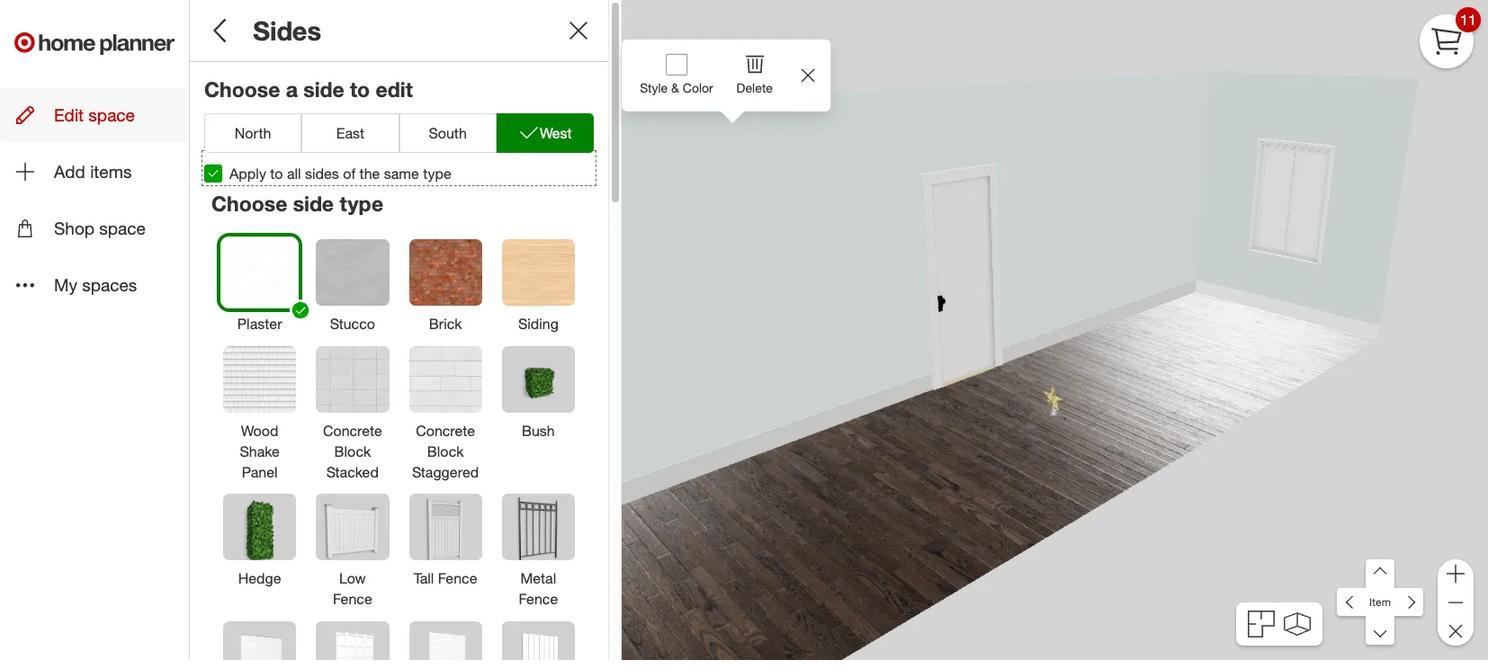 Task type: vqa. For each thing, say whether or not it's contained in the screenshot.
9 days left
no



Task type: locate. For each thing, give the bounding box(es) containing it.
space right edit
[[89, 104, 135, 125]]

front view button icon image
[[1284, 613, 1311, 637]]

low fence
[[333, 570, 372, 609]]

shop
[[54, 218, 95, 239]]

block
[[334, 443, 371, 461], [427, 443, 464, 461]]

shop space
[[54, 218, 146, 239]]

1 horizontal spatial to
[[350, 77, 370, 102]]

south
[[429, 124, 467, 142]]

type
[[423, 164, 452, 182], [340, 191, 384, 216]]

block inside concrete block staggered
[[427, 443, 464, 461]]

fence right tall
[[438, 570, 478, 588]]

north
[[235, 124, 271, 142]]

fence for metal fence
[[519, 591, 558, 609]]

edit space button
[[0, 88, 189, 141]]

to left all
[[270, 164, 283, 182]]

block for staggered
[[427, 443, 464, 461]]

space inside button
[[89, 104, 135, 125]]

add
[[54, 161, 85, 182]]

fence
[[438, 570, 478, 588], [333, 591, 372, 609], [519, 591, 558, 609]]

concrete up stacked
[[323, 422, 382, 440]]

panel
[[242, 463, 278, 481]]

side down 'sides' on the left of page
[[293, 191, 334, 216]]

style & color button
[[629, 39, 724, 111]]

fence down low
[[333, 591, 372, 609]]

0 horizontal spatial to
[[270, 164, 283, 182]]

1 concrete from the left
[[323, 422, 382, 440]]

1 vertical spatial to
[[270, 164, 283, 182]]

block up 'staggered'
[[427, 443, 464, 461]]

0 vertical spatial side
[[304, 77, 344, 102]]

0 horizontal spatial type
[[340, 191, 384, 216]]

concrete block stacked
[[323, 422, 382, 481]]

type down the the at top left
[[340, 191, 384, 216]]

concrete inside concrete block staggered
[[416, 422, 475, 440]]

choose down apply
[[212, 191, 287, 216]]

side right 'a'
[[304, 77, 344, 102]]

the
[[360, 164, 380, 182]]

east button
[[302, 113, 399, 153]]

0 vertical spatial choose
[[204, 77, 280, 102]]

Apply to all sides of the same type checkbox
[[204, 165, 222, 183]]

tall fence
[[414, 570, 478, 588]]

2 horizontal spatial fence
[[519, 591, 558, 609]]

space inside button
[[99, 218, 146, 239]]

to
[[350, 77, 370, 102], [270, 164, 283, 182]]

concrete
[[323, 422, 382, 440], [416, 422, 475, 440]]

items
[[90, 161, 132, 182]]

0 vertical spatial space
[[89, 104, 135, 125]]

1 horizontal spatial type
[[423, 164, 452, 182]]

1 horizontal spatial fence
[[438, 570, 478, 588]]

1 block from the left
[[334, 443, 371, 461]]

2 concrete from the left
[[416, 422, 475, 440]]

add items
[[54, 161, 132, 182]]

1 horizontal spatial block
[[427, 443, 464, 461]]

2 block from the left
[[427, 443, 464, 461]]

0 vertical spatial type
[[423, 164, 452, 182]]

0 horizontal spatial block
[[334, 443, 371, 461]]

space right shop
[[99, 218, 146, 239]]

east
[[336, 124, 365, 142]]

1 horizontal spatial concrete
[[416, 422, 475, 440]]

concrete up 'staggered'
[[416, 422, 475, 440]]

0 horizontal spatial fence
[[333, 591, 372, 609]]

style & color
[[640, 80, 714, 95]]

delete
[[737, 80, 773, 95]]

to left edit
[[350, 77, 370, 102]]

type right same
[[423, 164, 452, 182]]

my
[[54, 275, 77, 296]]

item
[[1370, 596, 1391, 609]]

bush
[[522, 422, 555, 440]]

space
[[89, 104, 135, 125], [99, 218, 146, 239]]

space for shop space
[[99, 218, 146, 239]]

choose up north button
[[204, 77, 280, 102]]

block up stacked
[[334, 443, 371, 461]]

choose for choose side type
[[212, 191, 287, 216]]

0 horizontal spatial concrete
[[323, 422, 382, 440]]

side
[[304, 77, 344, 102], [293, 191, 334, 216]]

choose
[[204, 77, 280, 102], [212, 191, 287, 216]]

west button
[[497, 113, 594, 153]]

style
[[640, 80, 668, 95]]

1 vertical spatial choose
[[212, 191, 287, 216]]

1 vertical spatial space
[[99, 218, 146, 239]]

block inside concrete block stacked
[[334, 443, 371, 461]]

edit
[[376, 77, 413, 102]]

1 vertical spatial type
[[340, 191, 384, 216]]

north button
[[204, 113, 302, 153]]

concrete for concrete block stacked
[[323, 422, 382, 440]]

fence down metal
[[519, 591, 558, 609]]



Task type: describe. For each thing, give the bounding box(es) containing it.
edit
[[54, 104, 84, 125]]

1 vertical spatial side
[[293, 191, 334, 216]]

sides
[[305, 164, 339, 182]]

shop space button
[[0, 202, 189, 255]]

wood shake panel
[[240, 422, 280, 481]]

&
[[672, 80, 680, 95]]

siding
[[518, 315, 559, 333]]

edit space
[[54, 104, 135, 125]]

apply to all sides of the same type
[[230, 164, 452, 182]]

wood
[[241, 422, 279, 440]]

apply
[[230, 164, 266, 182]]

11 button
[[1420, 7, 1482, 68]]

tall
[[414, 570, 434, 588]]

home planner landing page image
[[14, 14, 175, 72]]

my spaces button
[[0, 259, 189, 312]]

stacked
[[326, 463, 379, 481]]

a
[[286, 77, 298, 102]]

all
[[287, 164, 301, 182]]

11
[[1461, 10, 1477, 28]]

space for edit space
[[89, 104, 135, 125]]

hedge
[[238, 570, 281, 588]]

add items button
[[0, 145, 189, 198]]

low
[[339, 570, 366, 588]]

shake
[[240, 443, 280, 461]]

move asset east by 6" image
[[1395, 588, 1424, 617]]

choose for choose a side to edit
[[204, 77, 280, 102]]

concrete for concrete block staggered
[[416, 422, 475, 440]]

choose side type
[[212, 191, 384, 216]]

fence for low fence
[[333, 591, 372, 609]]

same
[[384, 164, 419, 182]]

metal
[[521, 570, 557, 588]]

move asset north by 6" image
[[1367, 560, 1395, 589]]

my spaces
[[54, 275, 137, 296]]

spaces
[[82, 275, 137, 296]]

stucco
[[330, 315, 375, 333]]

color
[[683, 80, 714, 95]]

concrete block staggered
[[412, 422, 479, 481]]

west
[[540, 124, 572, 142]]

delete button
[[724, 39, 786, 108]]

choose a side to edit
[[204, 77, 413, 102]]

sides
[[253, 14, 321, 47]]

move asset south by 6" image
[[1367, 617, 1395, 646]]

plaster
[[237, 315, 282, 333]]

0 vertical spatial to
[[350, 77, 370, 102]]

metal fence
[[519, 570, 558, 609]]

staggered
[[412, 463, 479, 481]]

brick
[[429, 315, 462, 333]]

south button
[[399, 113, 497, 153]]

move asset west by 6" image
[[1338, 588, 1367, 617]]

top view button icon image
[[1249, 611, 1276, 638]]

block for stacked
[[334, 443, 371, 461]]

fence for tall fence
[[438, 570, 478, 588]]

of
[[343, 164, 356, 182]]



